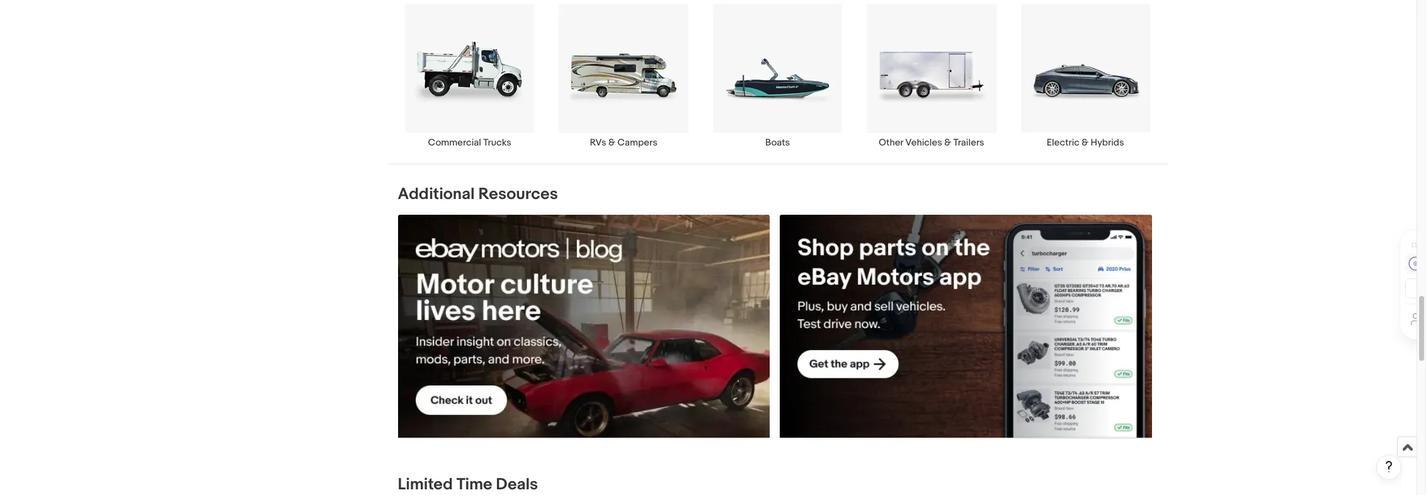 Task type: vqa. For each thing, say whether or not it's contained in the screenshot.
&
yes



Task type: describe. For each thing, give the bounding box(es) containing it.
rvs & campers
[[590, 137, 658, 149]]

trailers
[[954, 137, 985, 149]]

ebay motors app image
[[781, 215, 1153, 438]]

boats
[[766, 137, 790, 149]]

other vehicles & trailers link
[[855, 3, 1009, 149]]

additional
[[398, 185, 475, 204]]

trucks
[[484, 137, 512, 149]]

campers
[[618, 137, 658, 149]]

rvs & campers link
[[547, 3, 701, 149]]

deals
[[496, 476, 538, 495]]

commercial trucks
[[428, 137, 512, 149]]

boats link
[[701, 3, 855, 149]]

additional resources
[[398, 185, 558, 204]]

& for electric
[[1082, 137, 1089, 149]]

other
[[879, 137, 904, 149]]

limited time deals
[[398, 476, 538, 495]]

electric & hybrids
[[1047, 137, 1125, 149]]



Task type: locate. For each thing, give the bounding box(es) containing it.
1 & from the left
[[609, 137, 616, 149]]

check out the ebay motors blog image
[[398, 215, 770, 438]]

resources
[[479, 185, 558, 204]]

& right electric
[[1082, 137, 1089, 149]]

vehicles
[[906, 137, 943, 149]]

&
[[609, 137, 616, 149], [945, 137, 952, 149], [1082, 137, 1089, 149]]

rvs
[[590, 137, 607, 149]]

electric
[[1047, 137, 1080, 149]]

3 & from the left
[[1082, 137, 1089, 149]]

0 horizontal spatial &
[[609, 137, 616, 149]]

2 & from the left
[[945, 137, 952, 149]]

help, opens dialogs image
[[1383, 461, 1396, 473]]

2 horizontal spatial &
[[1082, 137, 1089, 149]]

hybrids
[[1091, 137, 1125, 149]]

time
[[457, 476, 493, 495]]

commercial trucks link
[[393, 3, 547, 149]]

& inside "link"
[[609, 137, 616, 149]]

other vehicles & trailers
[[879, 137, 985, 149]]

limited
[[398, 476, 453, 495]]

electric & hybrids link
[[1009, 3, 1163, 149]]

None text field
[[398, 215, 770, 439]]

1 horizontal spatial &
[[945, 137, 952, 149]]

None text field
[[781, 215, 1153, 439]]

& left trailers
[[945, 137, 952, 149]]

& right rvs
[[609, 137, 616, 149]]

& for rvs
[[609, 137, 616, 149]]

commercial
[[428, 137, 481, 149]]



